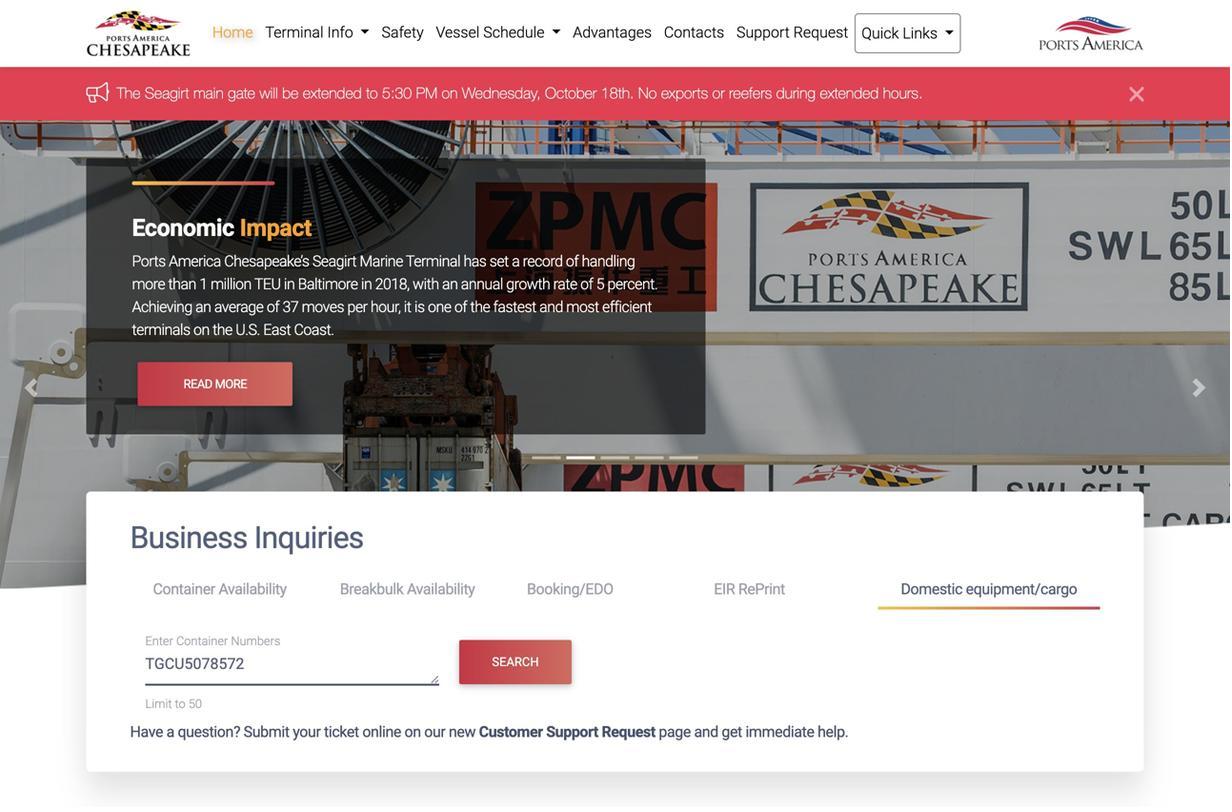 Task type: locate. For each thing, give the bounding box(es) containing it.
1 availability from the left
[[219, 581, 287, 599]]

support right customer
[[546, 724, 598, 742]]

2 horizontal spatial on
[[442, 84, 458, 102]]

support request
[[737, 23, 848, 41]]

eir reprint link
[[691, 572, 878, 608]]

of up rate
[[566, 252, 578, 271]]

breakbulk availability link
[[317, 572, 504, 608]]

inquiries
[[254, 521, 363, 556]]

0 vertical spatial and
[[539, 298, 563, 316]]

1 vertical spatial seagirt
[[312, 252, 356, 271]]

enter
[[145, 635, 173, 649]]

1 vertical spatial an
[[195, 298, 211, 316]]

container down business
[[153, 581, 215, 599]]

container right enter
[[176, 635, 228, 649]]

moves
[[302, 298, 344, 316]]

reefers
[[729, 84, 772, 102]]

to left 5:30
[[366, 84, 378, 102]]

on
[[442, 84, 458, 102], [193, 321, 209, 339], [404, 724, 421, 742]]

rate
[[553, 275, 577, 293]]

0 vertical spatial request
[[793, 23, 848, 41]]

0 vertical spatial a
[[512, 252, 520, 271]]

economic impact
[[132, 214, 312, 242]]

have a question? submit your ticket online on our new customer support request page and get immediate help.
[[130, 724, 848, 742]]

1 vertical spatial a
[[166, 724, 174, 742]]

eir
[[714, 581, 735, 599]]

read
[[183, 377, 212, 391]]

1 in from the left
[[284, 275, 295, 293]]

2018,
[[375, 275, 409, 293]]

1 horizontal spatial to
[[366, 84, 378, 102]]

2 in from the left
[[361, 275, 372, 293]]

50
[[188, 697, 202, 712]]

seagirt up baltimore
[[312, 252, 356, 271]]

customer support request link
[[479, 724, 655, 742]]

to inside alert
[[366, 84, 378, 102]]

1 horizontal spatial on
[[404, 724, 421, 742]]

request inside "link"
[[793, 23, 848, 41]]

container
[[153, 581, 215, 599], [176, 635, 228, 649]]

or
[[712, 84, 725, 102]]

contacts
[[664, 23, 724, 41]]

1 horizontal spatial the
[[470, 298, 490, 316]]

an down 1
[[195, 298, 211, 316]]

terminal
[[265, 23, 324, 41], [406, 252, 460, 271]]

support up reefers
[[737, 23, 790, 41]]

0 horizontal spatial and
[[539, 298, 563, 316]]

quick links link
[[854, 13, 961, 53]]

a right the have
[[166, 724, 174, 742]]

submit
[[244, 724, 289, 742]]

1 vertical spatial terminal
[[406, 252, 460, 271]]

economic engine image
[[0, 120, 1230, 651]]

in up per
[[361, 275, 372, 293]]

achieving
[[132, 298, 192, 316]]

fastest
[[493, 298, 536, 316]]

ports america chesapeake's seagirt marine terminal has set a record of handling more than 1 million teu in baltimore in 2018,                         with an annual growth rate of 5 percent. achieving an average of 37 moves per hour, it is one of the fastest and most efficient terminals on the u.s. east coast.
[[132, 252, 658, 339]]

an right with
[[442, 275, 458, 293]]

the
[[470, 298, 490, 316], [213, 321, 232, 339]]

domestic
[[901, 581, 962, 599]]

0 horizontal spatial extended
[[303, 84, 362, 102]]

gate
[[228, 84, 255, 102]]

main
[[193, 84, 224, 102]]

booking/edo
[[527, 581, 613, 599]]

availability right breakbulk
[[407, 581, 475, 599]]

seagirt right the
[[145, 84, 189, 102]]

1 vertical spatial request
[[602, 724, 655, 742]]

domestic equipment/cargo
[[901, 581, 1077, 599]]

terminal inside ports america chesapeake's seagirt marine terminal has set a record of handling more than 1 million teu in baltimore in 2018,                         with an annual growth rate of 5 percent. achieving an average of 37 moves per hour, it is one of the fastest and most efficient terminals on the u.s. east coast.
[[406, 252, 460, 271]]

0 horizontal spatial support
[[546, 724, 598, 742]]

breakbulk availability
[[340, 581, 475, 599]]

1 horizontal spatial support
[[737, 23, 790, 41]]

extended
[[303, 84, 362, 102], [820, 84, 879, 102]]

search
[[492, 656, 539, 670]]

1 horizontal spatial terminal
[[406, 252, 460, 271]]

safety link
[[376, 13, 430, 51]]

in
[[284, 275, 295, 293], [361, 275, 372, 293]]

a inside ports america chesapeake's seagirt marine terminal has set a record of handling more than 1 million teu in baltimore in 2018,                         with an annual growth rate of 5 percent. achieving an average of 37 moves per hour, it is one of the fastest and most efficient terminals on the u.s. east coast.
[[512, 252, 520, 271]]

0 horizontal spatial the
[[213, 321, 232, 339]]

read more link
[[138, 362, 293, 407]]

request left page
[[602, 724, 655, 742]]

0 horizontal spatial seagirt
[[145, 84, 189, 102]]

with
[[413, 275, 439, 293]]

your
[[293, 724, 321, 742]]

2 vertical spatial on
[[404, 724, 421, 742]]

ticket
[[324, 724, 359, 742]]

schedule
[[483, 23, 545, 41]]

handling
[[582, 252, 635, 271]]

and down rate
[[539, 298, 563, 316]]

0 vertical spatial an
[[442, 275, 458, 293]]

a
[[512, 252, 520, 271], [166, 724, 174, 742]]

and inside ports america chesapeake's seagirt marine terminal has set a record of handling more than 1 million teu in baltimore in 2018,                         with an annual growth rate of 5 percent. achieving an average of 37 moves per hour, it is one of the fastest and most efficient terminals on the u.s. east coast.
[[539, 298, 563, 316]]

1 horizontal spatial extended
[[820, 84, 879, 102]]

seagirt inside alert
[[145, 84, 189, 102]]

numbers
[[231, 635, 280, 649]]

availability up "numbers"
[[219, 581, 287, 599]]

have
[[130, 724, 163, 742]]

on right pm
[[442, 84, 458, 102]]

close image
[[1130, 82, 1144, 105]]

1 vertical spatial to
[[175, 697, 186, 712]]

an
[[442, 275, 458, 293], [195, 298, 211, 316]]

0 vertical spatial support
[[737, 23, 790, 41]]

safety
[[382, 23, 424, 41]]

is
[[414, 298, 425, 316]]

to left the 50
[[175, 697, 186, 712]]

equipment/cargo
[[966, 581, 1077, 599]]

1 vertical spatial container
[[176, 635, 228, 649]]

0 horizontal spatial request
[[602, 724, 655, 742]]

support inside "link"
[[737, 23, 790, 41]]

0 horizontal spatial an
[[195, 298, 211, 316]]

0 vertical spatial seagirt
[[145, 84, 189, 102]]

on right terminals
[[193, 321, 209, 339]]

1 horizontal spatial in
[[361, 275, 372, 293]]

extended right during
[[820, 84, 879, 102]]

0 horizontal spatial in
[[284, 275, 295, 293]]

container availability link
[[130, 572, 317, 608]]

a right set
[[512, 252, 520, 271]]

0 vertical spatial on
[[442, 84, 458, 102]]

1 vertical spatial on
[[193, 321, 209, 339]]

of left 37
[[267, 298, 279, 316]]

Enter Container Numbers text field
[[145, 653, 439, 685]]

customer
[[479, 724, 543, 742]]

per
[[347, 298, 367, 316]]

request left quick
[[793, 23, 848, 41]]

1 vertical spatial support
[[546, 724, 598, 742]]

marine
[[360, 252, 403, 271]]

and
[[539, 298, 563, 316], [694, 724, 718, 742]]

wednesday,
[[462, 84, 541, 102]]

1 horizontal spatial request
[[793, 23, 848, 41]]

0 vertical spatial container
[[153, 581, 215, 599]]

million
[[211, 275, 251, 293]]

1 horizontal spatial seagirt
[[312, 252, 356, 271]]

in right teu
[[284, 275, 295, 293]]

1 horizontal spatial and
[[694, 724, 718, 742]]

terminal left info
[[265, 23, 324, 41]]

extended right be
[[303, 84, 362, 102]]

and left the get
[[694, 724, 718, 742]]

annual
[[461, 275, 503, 293]]

hours.
[[883, 84, 923, 102]]

0 horizontal spatial on
[[193, 321, 209, 339]]

one
[[428, 298, 451, 316]]

0 vertical spatial to
[[366, 84, 378, 102]]

0 horizontal spatial availability
[[219, 581, 287, 599]]

2 availability from the left
[[407, 581, 475, 599]]

terminal up with
[[406, 252, 460, 271]]

1 horizontal spatial a
[[512, 252, 520, 271]]

east
[[263, 321, 291, 339]]

1 horizontal spatial availability
[[407, 581, 475, 599]]

most
[[566, 298, 599, 316]]

of
[[566, 252, 578, 271], [580, 275, 593, 293], [267, 298, 279, 316], [454, 298, 467, 316]]

the left u.s.
[[213, 321, 232, 339]]

the down annual
[[470, 298, 490, 316]]

on left our on the left bottom of the page
[[404, 724, 421, 742]]

0 horizontal spatial terminal
[[265, 23, 324, 41]]

advantages
[[573, 23, 652, 41]]

0 vertical spatial terminal
[[265, 23, 324, 41]]



Task type: vqa. For each thing, say whether or not it's contained in the screenshot.
the Customer Support Request "link"
yes



Task type: describe. For each thing, give the bounding box(es) containing it.
during
[[776, 84, 816, 102]]

quick links
[[862, 24, 941, 42]]

vessel schedule
[[436, 23, 548, 41]]

info
[[327, 23, 353, 41]]

business
[[130, 521, 247, 556]]

the seagirt main gate will be extended to 5:30 pm on wednesday, october 18th.  no exports or reefers during extended hours. alert
[[0, 67, 1230, 120]]

immediate
[[746, 724, 814, 742]]

u.s.
[[236, 321, 260, 339]]

2 extended from the left
[[820, 84, 879, 102]]

home link
[[206, 13, 259, 51]]

container availability
[[153, 581, 287, 599]]

availability for breakbulk availability
[[407, 581, 475, 599]]

the
[[117, 84, 140, 102]]

vessel
[[436, 23, 480, 41]]

pm
[[416, 84, 437, 102]]

online
[[362, 724, 401, 742]]

america
[[169, 252, 221, 271]]

of left 5
[[580, 275, 593, 293]]

terminal info
[[265, 23, 357, 41]]

of right one
[[454, 298, 467, 316]]

on inside ports america chesapeake's seagirt marine terminal has set a record of handling more than 1 million teu in baltimore in 2018,                         with an annual growth rate of 5 percent. achieving an average of 37 moves per hour, it is one of the fastest and most efficient terminals on the u.s. east coast.
[[193, 321, 209, 339]]

domestic equipment/cargo link
[[878, 572, 1100, 610]]

has
[[463, 252, 486, 271]]

0 horizontal spatial a
[[166, 724, 174, 742]]

chesapeake's
[[224, 252, 309, 271]]

october
[[545, 84, 597, 102]]

growth
[[506, 275, 550, 293]]

seagirt inside ports america chesapeake's seagirt marine terminal has set a record of handling more than 1 million teu in baltimore in 2018,                         with an annual growth rate of 5 percent. achieving an average of 37 moves per hour, it is one of the fastest and most efficient terminals on the u.s. east coast.
[[312, 252, 356, 271]]

1 vertical spatial the
[[213, 321, 232, 339]]

37
[[282, 298, 298, 316]]

be
[[282, 84, 299, 102]]

quick
[[862, 24, 899, 42]]

efficient
[[602, 298, 652, 316]]

coast.
[[294, 321, 334, 339]]

0 horizontal spatial to
[[175, 697, 186, 712]]

reprint
[[738, 581, 785, 599]]

contacts link
[[658, 13, 730, 51]]

more
[[132, 275, 165, 293]]

0 vertical spatial the
[[470, 298, 490, 316]]

1 vertical spatial and
[[694, 724, 718, 742]]

vessel schedule link
[[430, 13, 567, 51]]

limit to 50
[[145, 697, 202, 712]]

on inside alert
[[442, 84, 458, 102]]

economic
[[132, 214, 234, 242]]

will
[[260, 84, 278, 102]]

new
[[449, 724, 476, 742]]

1 extended from the left
[[303, 84, 362, 102]]

more
[[215, 377, 247, 391]]

1 horizontal spatial an
[[442, 275, 458, 293]]

page
[[659, 724, 691, 742]]

the seagirt main gate will be extended to 5:30 pm on wednesday, october 18th.  no exports or reefers during extended hours.
[[117, 84, 923, 102]]

booking/edo link
[[504, 572, 691, 608]]

enter container numbers
[[145, 635, 280, 649]]

availability for container availability
[[219, 581, 287, 599]]

terminal info link
[[259, 13, 376, 51]]

advantages link
[[567, 13, 658, 51]]

record
[[523, 252, 563, 271]]

18th.
[[601, 84, 634, 102]]

ports
[[132, 252, 166, 271]]

impact
[[240, 214, 312, 242]]

breakbulk
[[340, 581, 403, 599]]

terminals
[[132, 321, 190, 339]]

read more
[[183, 377, 247, 391]]

bullhorn image
[[86, 82, 117, 102]]

links
[[903, 24, 938, 42]]

5
[[596, 275, 604, 293]]

the seagirt main gate will be extended to 5:30 pm on wednesday, october 18th.  no exports or reefers during extended hours. link
[[117, 84, 923, 102]]

home
[[212, 23, 253, 41]]

no
[[638, 84, 657, 102]]

question?
[[178, 724, 240, 742]]

search button
[[459, 641, 571, 685]]

average
[[214, 298, 263, 316]]

hour,
[[371, 298, 401, 316]]

business inquiries
[[130, 521, 363, 556]]

it
[[404, 298, 411, 316]]

set
[[490, 252, 509, 271]]

exports
[[661, 84, 708, 102]]

5:30
[[382, 84, 412, 102]]

our
[[424, 724, 445, 742]]



